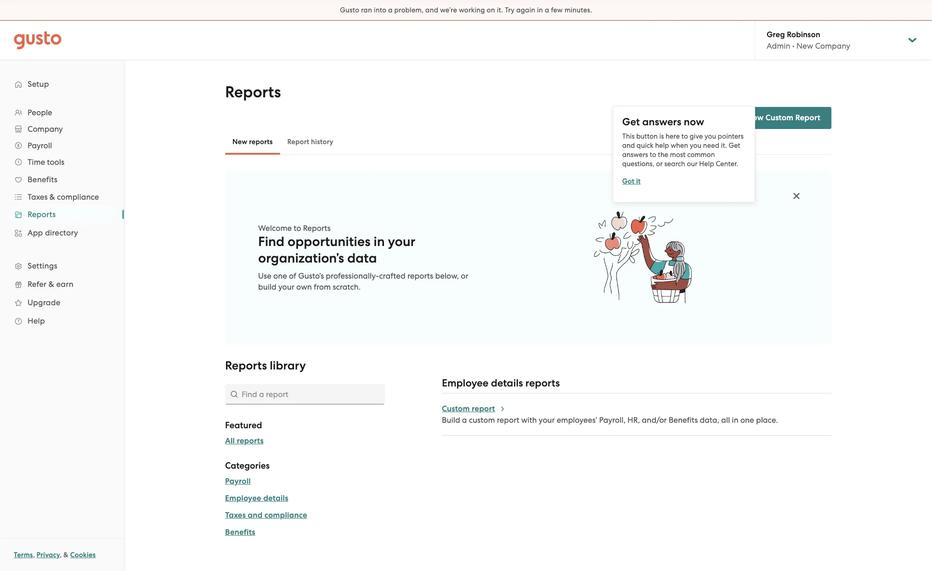 Task type: vqa. For each thing, say whether or not it's contained in the screenshot.
Develop technology products to sell such as software, electronics, computer hardware, semiconductors, crypto/web3, etc Develop
no



Task type: locate. For each thing, give the bounding box(es) containing it.
0 horizontal spatial or
[[461, 272, 469, 281]]

details inside employee details button
[[263, 494, 288, 504]]

to up the when
[[682, 132, 688, 140]]

reports
[[249, 138, 273, 146], [408, 272, 433, 281], [526, 377, 560, 390], [237, 437, 264, 446]]

0 vertical spatial custom
[[766, 113, 794, 123]]

when
[[671, 141, 688, 150]]

0 vertical spatial or
[[656, 160, 663, 168]]

1 vertical spatial payroll
[[225, 477, 251, 487]]

1 vertical spatial to
[[650, 150, 657, 159]]

center.
[[716, 160, 739, 168]]

in
[[537, 6, 543, 14], [374, 234, 385, 250], [732, 416, 739, 425]]

reports inside use one of gusto's professionally-crafted reports below, or build your own from scratch.
[[408, 272, 433, 281]]

0 vertical spatial compliance
[[57, 193, 99, 202]]

2 horizontal spatial in
[[732, 416, 739, 425]]

welcome
[[258, 224, 292, 233]]

company
[[815, 41, 851, 51], [28, 125, 63, 134]]

0 horizontal spatial one
[[273, 272, 287, 281]]

compliance up reports "link"
[[57, 193, 99, 202]]

people button
[[9, 104, 115, 121]]

robinson
[[787, 30, 821, 40]]

details up taxes and compliance
[[263, 494, 288, 504]]

upgrade
[[28, 298, 60, 307]]

1 vertical spatial company
[[28, 125, 63, 134]]

& left earn
[[49, 280, 54, 289]]

list containing people
[[0, 104, 124, 330]]

0 vertical spatial your
[[388, 234, 416, 250]]

your up crafted
[[388, 234, 416, 250]]

0 vertical spatial report
[[796, 113, 821, 123]]

you up "need"
[[705, 132, 716, 140]]

working
[[459, 6, 485, 14]]

0 horizontal spatial payroll
[[28, 141, 52, 150]]

payroll down categories
[[225, 477, 251, 487]]

refer
[[28, 280, 47, 289]]

help inside get answers now this button is here to give you pointers and quick help when you need it. get answers to the most common questions, or search our help center.
[[699, 160, 714, 168]]

0 horizontal spatial ,
[[33, 551, 35, 560]]

Report Search bar field
[[225, 385, 385, 405]]

2 vertical spatial in
[[732, 416, 739, 425]]

app
[[28, 228, 43, 238]]

0 horizontal spatial and
[[248, 511, 263, 521]]

0 horizontal spatial details
[[263, 494, 288, 504]]

crafted
[[379, 272, 406, 281]]

0 horizontal spatial custom
[[442, 404, 470, 414]]

in up data
[[374, 234, 385, 250]]

report left with at the right of page
[[497, 416, 520, 425]]

0 vertical spatial new
[[797, 41, 813, 51]]

or right the below,
[[461, 272, 469, 281]]

1 vertical spatial compliance
[[265, 511, 307, 521]]

benefits down taxes and compliance button
[[225, 528, 255, 538]]

benefits left data,
[[669, 416, 698, 425]]

and
[[425, 6, 438, 14], [622, 141, 635, 150], [248, 511, 263, 521]]

refer & earn link
[[9, 276, 115, 293]]

employees'
[[557, 416, 597, 425]]

& inside dropdown button
[[50, 193, 55, 202]]

1 vertical spatial employee
[[225, 494, 261, 504]]

questions,
[[622, 160, 655, 168]]

help down the common
[[699, 160, 714, 168]]

it. down pointers
[[721, 141, 727, 150]]

1 horizontal spatial taxes
[[225, 511, 246, 521]]

reports tab list
[[225, 129, 832, 155]]

it.
[[497, 6, 503, 14], [721, 141, 727, 150]]

to left the the
[[650, 150, 657, 159]]

ran
[[361, 6, 372, 14]]

pointers
[[718, 132, 744, 140]]

compliance inside taxes and compliance button
[[265, 511, 307, 521]]

1 horizontal spatial compliance
[[265, 511, 307, 521]]

place.
[[756, 416, 778, 425]]

, left cookies button
[[60, 551, 62, 560]]

greg
[[767, 30, 785, 40]]

all
[[721, 416, 730, 425]]

0 horizontal spatial you
[[690, 141, 702, 150]]

1 vertical spatial you
[[690, 141, 702, 150]]

& down benefits link
[[50, 193, 55, 202]]

custom report link
[[442, 404, 506, 414]]

1 horizontal spatial details
[[491, 377, 523, 390]]

benefits down the time tools in the left top of the page
[[28, 175, 57, 184]]

2 vertical spatial to
[[294, 224, 301, 233]]

0 vertical spatial help
[[699, 160, 714, 168]]

your down of
[[278, 283, 295, 292]]

payroll button
[[225, 477, 251, 488]]

0 vertical spatial get
[[622, 116, 640, 128]]

2 vertical spatial &
[[63, 551, 68, 560]]

& for earn
[[49, 280, 54, 289]]

and inside button
[[248, 511, 263, 521]]

to inside 'welcome to reports find opportunities in your organization's data'
[[294, 224, 301, 233]]

2 vertical spatial benefits
[[225, 528, 255, 538]]

company down robinson
[[815, 41, 851, 51]]

setup
[[28, 79, 49, 89]]

1 horizontal spatial or
[[656, 160, 663, 168]]

time tools
[[28, 158, 64, 167]]

0 horizontal spatial company
[[28, 125, 63, 134]]

1 horizontal spatial one
[[741, 416, 754, 425]]

2 horizontal spatial new
[[797, 41, 813, 51]]

one left of
[[273, 272, 287, 281]]

one left the place.
[[741, 416, 754, 425]]

0 horizontal spatial help
[[28, 317, 45, 326]]

taxes for taxes and compliance
[[225, 511, 246, 521]]

0 vertical spatial report
[[472, 404, 495, 414]]

payroll,
[[599, 416, 626, 425]]

with
[[521, 416, 537, 425]]

0 vertical spatial taxes
[[28, 193, 48, 202]]

0 vertical spatial payroll
[[28, 141, 52, 150]]

employee for employee details
[[225, 494, 261, 504]]

reports link
[[9, 206, 115, 223]]

it. right on
[[497, 6, 503, 14]]

1 vertical spatial benefits
[[669, 416, 698, 425]]

people
[[28, 108, 52, 117]]

home image
[[14, 31, 62, 49]]

taxes down benefits link
[[28, 193, 48, 202]]

,
[[33, 551, 35, 560], [60, 551, 62, 560]]

2 vertical spatial new
[[233, 138, 247, 146]]

0 horizontal spatial employee
[[225, 494, 261, 504]]

, left privacy
[[33, 551, 35, 560]]

1 vertical spatial report
[[497, 416, 520, 425]]

and/or
[[642, 416, 667, 425]]

taxes for taxes & compliance
[[28, 193, 48, 202]]

employee up custom report
[[442, 377, 489, 390]]

search
[[665, 160, 685, 168]]

a down custom report
[[462, 416, 467, 425]]

payroll up the time
[[28, 141, 52, 150]]

1 vertical spatial or
[[461, 272, 469, 281]]

0 horizontal spatial taxes
[[28, 193, 48, 202]]

help down upgrade
[[28, 317, 45, 326]]

one
[[273, 272, 287, 281], [741, 416, 754, 425]]

1 horizontal spatial employee
[[442, 377, 489, 390]]

again
[[516, 6, 536, 14]]

2 vertical spatial your
[[539, 416, 555, 425]]

new reports button
[[225, 131, 280, 153]]

below,
[[435, 272, 459, 281]]

payroll
[[28, 141, 52, 150], [225, 477, 251, 487]]

terms link
[[14, 551, 33, 560]]

problem,
[[395, 6, 424, 14]]

0 horizontal spatial benefits
[[28, 175, 57, 184]]

1 horizontal spatial ,
[[60, 551, 62, 560]]

& inside "link"
[[49, 280, 54, 289]]

1 vertical spatial and
[[622, 141, 635, 150]]

quick
[[637, 141, 654, 150]]

1 horizontal spatial it.
[[721, 141, 727, 150]]

your
[[388, 234, 416, 250], [278, 283, 295, 292], [539, 416, 555, 425]]

1 vertical spatial answers
[[622, 150, 648, 159]]

0 vertical spatial company
[[815, 41, 851, 51]]

in inside 'welcome to reports find opportunities in your organization's data'
[[374, 234, 385, 250]]

and left we're
[[425, 6, 438, 14]]

1 horizontal spatial new
[[747, 113, 764, 123]]

& left the cookies
[[63, 551, 68, 560]]

employee details button
[[225, 494, 288, 505]]

0 horizontal spatial compliance
[[57, 193, 99, 202]]

privacy
[[37, 551, 60, 560]]

reports
[[225, 83, 281, 102], [28, 210, 56, 219], [303, 224, 331, 233], [225, 359, 267, 373]]

1 vertical spatial in
[[374, 234, 385, 250]]

answers
[[643, 116, 682, 128], [622, 150, 648, 159]]

compliance down employee details button
[[265, 511, 307, 521]]

you down give
[[690, 141, 702, 150]]

2 horizontal spatial your
[[539, 416, 555, 425]]

0 vertical spatial employee
[[442, 377, 489, 390]]

gusto ran into a problem, and we're working on it. try again in a few minutes.
[[340, 6, 592, 14]]

1 vertical spatial details
[[263, 494, 288, 504]]

company inside greg robinson admin • new company
[[815, 41, 851, 51]]

in right again
[[537, 6, 543, 14]]

1 vertical spatial help
[[28, 317, 45, 326]]

report
[[796, 113, 821, 123], [287, 138, 309, 146]]

2 horizontal spatial and
[[622, 141, 635, 150]]

0 vertical spatial to
[[682, 132, 688, 140]]

directory
[[45, 228, 78, 238]]

build a custom report with your employees' payroll, hr, and/or benefits data, all in one place.
[[442, 416, 778, 425]]

taxes up benefits button
[[225, 511, 246, 521]]

new for custom
[[747, 113, 764, 123]]

employee inside employee details button
[[225, 494, 261, 504]]

organization's
[[258, 250, 344, 267]]

details
[[491, 377, 523, 390], [263, 494, 288, 504]]

1 horizontal spatial in
[[537, 6, 543, 14]]

1 vertical spatial &
[[49, 280, 54, 289]]

1 horizontal spatial get
[[729, 141, 741, 150]]

all reports
[[225, 437, 264, 446]]

1 vertical spatial your
[[278, 283, 295, 292]]

1 horizontal spatial to
[[650, 150, 657, 159]]

company inside dropdown button
[[28, 125, 63, 134]]

own
[[296, 283, 312, 292]]

taxes inside button
[[225, 511, 246, 521]]

0 horizontal spatial get
[[622, 116, 640, 128]]

0 horizontal spatial to
[[294, 224, 301, 233]]

few
[[551, 6, 563, 14]]

2 horizontal spatial benefits
[[669, 416, 698, 425]]

compliance inside the taxes & compliance dropdown button
[[57, 193, 99, 202]]

1 vertical spatial new
[[747, 113, 764, 123]]

get down pointers
[[729, 141, 741, 150]]

taxes inside dropdown button
[[28, 193, 48, 202]]

new for reports
[[233, 138, 247, 146]]

payroll inside dropdown button
[[28, 141, 52, 150]]

0 horizontal spatial it.
[[497, 6, 503, 14]]

all reports button
[[225, 436, 264, 447]]

your inside 'welcome to reports find opportunities in your organization's data'
[[388, 234, 416, 250]]

and down employee details button
[[248, 511, 263, 521]]

1 horizontal spatial report
[[796, 113, 821, 123]]

get up this
[[622, 116, 640, 128]]

2 horizontal spatial a
[[545, 6, 549, 14]]

0 horizontal spatial new
[[233, 138, 247, 146]]

reports inside "link"
[[28, 210, 56, 219]]

0 horizontal spatial in
[[374, 234, 385, 250]]

report up custom
[[472, 404, 495, 414]]

1 vertical spatial custom
[[442, 404, 470, 414]]

report inside button
[[287, 138, 309, 146]]

0 horizontal spatial report
[[472, 404, 495, 414]]

0 vertical spatial benefits
[[28, 175, 57, 184]]

cookies button
[[70, 550, 96, 561]]

0 horizontal spatial your
[[278, 283, 295, 292]]

a left few
[[545, 6, 549, 14]]

welcome to reports find opportunities in your organization's data
[[258, 224, 416, 267]]

1 vertical spatial taxes
[[225, 511, 246, 521]]

0 vertical spatial &
[[50, 193, 55, 202]]

in right all
[[732, 416, 739, 425]]

and down this
[[622, 141, 635, 150]]

0 vertical spatial one
[[273, 272, 287, 281]]

you
[[705, 132, 716, 140], [690, 141, 702, 150]]

your right with at the right of page
[[539, 416, 555, 425]]

company down people
[[28, 125, 63, 134]]

1 vertical spatial it.
[[721, 141, 727, 150]]

1 horizontal spatial you
[[705, 132, 716, 140]]

is
[[660, 132, 664, 140]]

list
[[0, 104, 124, 330]]

0 vertical spatial details
[[491, 377, 523, 390]]

answers up the is on the right
[[643, 116, 682, 128]]

details up custom report link
[[491, 377, 523, 390]]

2 horizontal spatial to
[[682, 132, 688, 140]]

1 horizontal spatial custom
[[766, 113, 794, 123]]

or down the the
[[656, 160, 663, 168]]

employee down payroll button
[[225, 494, 261, 504]]

to right 'welcome'
[[294, 224, 301, 233]]

answers up questions,
[[622, 150, 648, 159]]

report
[[472, 404, 495, 414], [497, 416, 520, 425]]

new inside button
[[233, 138, 247, 146]]

1 horizontal spatial and
[[425, 6, 438, 14]]

a right into
[[388, 6, 393, 14]]

new
[[797, 41, 813, 51], [747, 113, 764, 123], [233, 138, 247, 146]]

benefits inside gusto navigation element
[[28, 175, 57, 184]]

0 vertical spatial you
[[705, 132, 716, 140]]

1 vertical spatial report
[[287, 138, 309, 146]]

0 horizontal spatial report
[[287, 138, 309, 146]]

1 horizontal spatial a
[[462, 416, 467, 425]]



Task type: describe. For each thing, give the bounding box(es) containing it.
1 , from the left
[[33, 551, 35, 560]]

time tools button
[[9, 154, 115, 170]]

this
[[622, 132, 635, 140]]

data,
[[700, 416, 720, 425]]

of
[[289, 272, 296, 281]]

details for employee details reports
[[491, 377, 523, 390]]

got it
[[622, 177, 641, 185]]

employee details reports
[[442, 377, 560, 390]]

or inside use one of gusto's professionally-crafted reports below, or build your own from scratch.
[[461, 272, 469, 281]]

or inside get answers now this button is here to give you pointers and quick help when you need it. get answers to the most common questions, or search our help center.
[[656, 160, 663, 168]]

got it button
[[622, 176, 641, 187]]

employee for employee details reports
[[442, 377, 489, 390]]

payroll button
[[9, 137, 115, 154]]

2 , from the left
[[60, 551, 62, 560]]

custom report
[[442, 404, 495, 414]]

need
[[703, 141, 720, 150]]

faqs button
[[684, 113, 714, 124]]

•
[[793, 41, 795, 51]]

from
[[314, 283, 331, 292]]

new custom report link
[[725, 107, 832, 129]]

greg robinson admin • new company
[[767, 30, 851, 51]]

data
[[347, 250, 377, 267]]

gusto
[[340, 6, 359, 14]]

most
[[670, 150, 686, 159]]

on
[[487, 6, 495, 14]]

1 vertical spatial get
[[729, 141, 741, 150]]

taxes & compliance button
[[9, 189, 115, 205]]

new inside greg robinson admin • new company
[[797, 41, 813, 51]]

taxes & compliance
[[28, 193, 99, 202]]

your inside use one of gusto's professionally-crafted reports below, or build your own from scratch.
[[278, 283, 295, 292]]

compliance for taxes & compliance
[[57, 193, 99, 202]]

featured
[[225, 420, 262, 431]]

& for compliance
[[50, 193, 55, 202]]

0 horizontal spatial a
[[388, 6, 393, 14]]

all
[[225, 437, 235, 446]]

employee details
[[225, 494, 288, 504]]

history
[[311, 138, 334, 146]]

help inside gusto navigation element
[[28, 317, 45, 326]]

our
[[687, 160, 698, 168]]

settings link
[[9, 258, 115, 274]]

taxes and compliance button
[[225, 511, 307, 522]]

0 vertical spatial it.
[[497, 6, 503, 14]]

gusto's
[[298, 272, 324, 281]]

give
[[690, 132, 703, 140]]

get answers now this button is here to give you pointers and quick help when you need it. get answers to the most common questions, or search our help center.
[[622, 116, 744, 168]]

time
[[28, 158, 45, 167]]

app directory link
[[9, 225, 115, 241]]

0 vertical spatial and
[[425, 6, 438, 14]]

1 vertical spatial one
[[741, 416, 754, 425]]

got
[[622, 177, 635, 185]]

1 horizontal spatial report
[[497, 416, 520, 425]]

admin
[[767, 41, 791, 51]]

refer & earn
[[28, 280, 73, 289]]

try
[[505, 6, 515, 14]]

it. inside get answers now this button is here to give you pointers and quick help when you need it. get answers to the most common questions, or search our help center.
[[721, 141, 727, 150]]

categories
[[225, 461, 270, 471]]

into
[[374, 6, 387, 14]]

we're
[[440, 6, 457, 14]]

one inside use one of gusto's professionally-crafted reports below, or build your own from scratch.
[[273, 272, 287, 281]]

0 vertical spatial in
[[537, 6, 543, 14]]

compliance for taxes and compliance
[[265, 511, 307, 521]]

custom
[[469, 416, 495, 425]]

setup link
[[9, 76, 115, 92]]

here
[[666, 132, 680, 140]]

company button
[[9, 121, 115, 137]]

report history button
[[280, 131, 341, 153]]

reports library
[[225, 359, 306, 373]]

faqs
[[695, 113, 714, 123]]

new custom report
[[747, 113, 821, 123]]

now
[[684, 116, 704, 128]]

use one of gusto's professionally-crafted reports below, or build your own from scratch.
[[258, 272, 469, 292]]

build
[[442, 416, 460, 425]]

settings
[[28, 261, 57, 271]]

minutes.
[[565, 6, 592, 14]]

button
[[637, 132, 658, 140]]

opportunities
[[288, 234, 371, 250]]

common
[[687, 150, 715, 159]]

upgrade link
[[9, 295, 115, 311]]

and inside get answers now this button is here to give you pointers and quick help when you need it. get answers to the most common questions, or search our help center.
[[622, 141, 635, 150]]

details for employee details
[[263, 494, 288, 504]]

gusto navigation element
[[0, 60, 124, 345]]

1 horizontal spatial payroll
[[225, 477, 251, 487]]

library
[[270, 359, 306, 373]]

build
[[258, 283, 277, 292]]

app directory
[[28, 228, 78, 238]]

reports inside 'welcome to reports find opportunities in your organization's data'
[[303, 224, 331, 233]]

0 vertical spatial answers
[[643, 116, 682, 128]]

help link
[[9, 313, 115, 329]]

hr,
[[628, 416, 640, 425]]

benefits button
[[225, 528, 255, 539]]

taxes and compliance
[[225, 511, 307, 521]]

scratch.
[[333, 283, 361, 292]]

help
[[655, 141, 669, 150]]

tools
[[47, 158, 64, 167]]

cookies
[[70, 551, 96, 560]]

use
[[258, 272, 271, 281]]

find
[[258, 234, 285, 250]]

it
[[636, 177, 641, 185]]

reports inside tab list
[[249, 138, 273, 146]]



